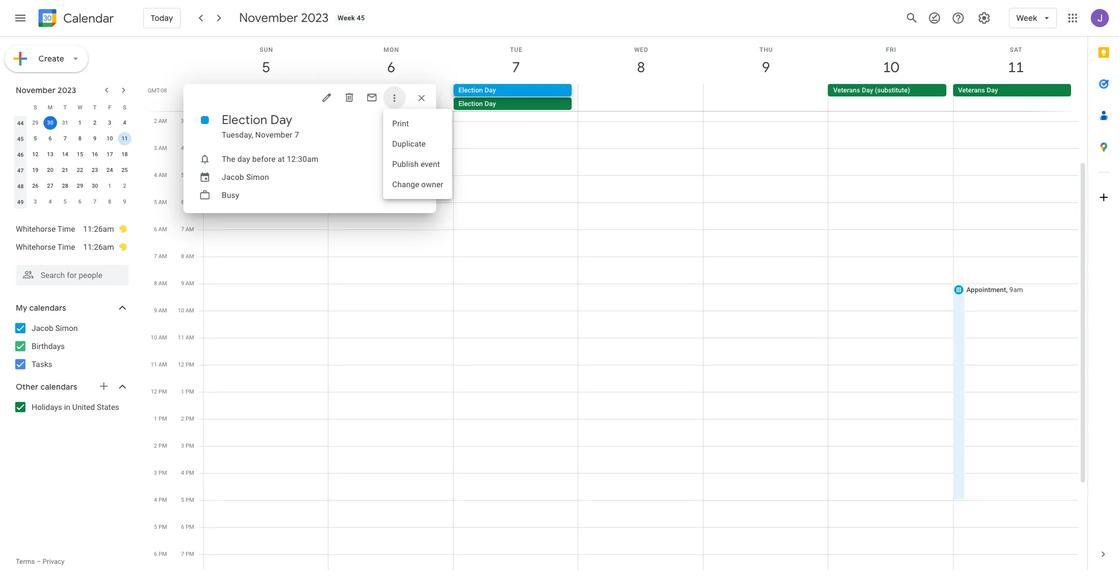 Task type: describe. For each thing, give the bounding box(es) containing it.
21 element
[[58, 164, 72, 177]]

veterans day
[[958, 86, 999, 94]]

create
[[38, 54, 64, 64]]

9am
[[1010, 286, 1024, 294]]

7 inside tue 7
[[512, 58, 520, 77]]

2 am
[[154, 118, 167, 124]]

week for week
[[1017, 13, 1038, 23]]

whitehorse time for second list item from the bottom
[[16, 225, 75, 234]]

december 5 element
[[58, 195, 72, 209]]

grid containing 5
[[145, 37, 1088, 571]]

menu containing print
[[383, 109, 453, 199]]

19 element
[[29, 164, 42, 177]]

15
[[77, 151, 83, 158]]

0 horizontal spatial 11 am
[[151, 362, 167, 368]]

december 7 element
[[88, 195, 102, 209]]

before
[[252, 155, 276, 164]]

22
[[77, 167, 83, 173]]

44
[[17, 120, 24, 126]]

mon
[[384, 46, 399, 54]]

30 for october 30, today element
[[47, 120, 53, 126]]

wed 8
[[634, 46, 649, 77]]

17 element
[[103, 148, 117, 161]]

12 element
[[29, 148, 42, 161]]

event
[[421, 160, 440, 169]]

8 link
[[628, 55, 654, 81]]

delete event image
[[344, 92, 355, 103]]

2 s from the left
[[123, 104, 126, 110]]

day
[[238, 155, 250, 164]]

duplicate
[[392, 139, 426, 148]]

27 element
[[43, 180, 57, 193]]

tasks
[[32, 360, 52, 369]]

election for election day tuesday, november 7
[[222, 112, 268, 128]]

49
[[17, 199, 24, 205]]

1 horizontal spatial jacob
[[222, 173, 244, 182]]

1 horizontal spatial 4 pm
[[181, 470, 194, 477]]

9 inside 'element'
[[123, 199, 126, 205]]

jacob inside my calendars list
[[32, 324, 53, 333]]

8 inside wed 8
[[637, 58, 645, 77]]

1 vertical spatial 4 pm
[[154, 497, 167, 504]]

election day heading
[[222, 112, 293, 128]]

0 horizontal spatial 10 am
[[151, 335, 167, 341]]

november inside election day tuesday, november 7
[[255, 130, 293, 139]]

0 vertical spatial 10 am
[[178, 308, 194, 314]]

owner
[[422, 180, 443, 189]]

13 element
[[43, 148, 57, 161]]

veterans day (substitute)
[[834, 86, 911, 94]]

jacob simon inside my calendars list
[[32, 324, 78, 333]]

–
[[37, 558, 41, 566]]

add other calendars image
[[98, 381, 110, 392]]

12:30am
[[287, 155, 319, 164]]

december 8 element
[[103, 195, 117, 209]]

terms link
[[16, 558, 35, 566]]

create button
[[5, 45, 88, 72]]

11 inside cell
[[121, 136, 128, 142]]

my
[[16, 303, 27, 313]]

18 element
[[118, 148, 131, 161]]

11:26am for first list item from the bottom
[[83, 243, 114, 252]]

25 element
[[118, 164, 131, 177]]

other
[[16, 382, 38, 392]]

election day tuesday, november 7
[[222, 112, 299, 139]]

0 horizontal spatial 6 am
[[154, 226, 167, 233]]

appointment
[[967, 286, 1007, 294]]

whitehorse for second list item from the bottom
[[16, 225, 56, 234]]

0 horizontal spatial 2023
[[58, 85, 76, 95]]

terms – privacy
[[16, 558, 65, 566]]

08
[[161, 88, 167, 94]]

15 element
[[73, 148, 87, 161]]

the
[[222, 155, 235, 164]]

1 vertical spatial 7 am
[[154, 254, 167, 260]]

18
[[121, 151, 128, 158]]

veterans day (substitute) button
[[829, 84, 947, 97]]

23 element
[[88, 164, 102, 177]]

change owner
[[392, 180, 443, 189]]

26 element
[[29, 180, 42, 193]]

other calendars
[[16, 382, 77, 392]]

1 horizontal spatial 12 pm
[[178, 362, 194, 368]]

my calendars button
[[2, 299, 140, 317]]

cell containing appointment
[[953, 40, 1079, 571]]

tue
[[510, 46, 523, 54]]

calendars for other calendars
[[40, 382, 77, 392]]

1 horizontal spatial 2023
[[301, 10, 329, 26]]

row containing 29
[[13, 115, 132, 131]]

privacy link
[[43, 558, 65, 566]]

terms
[[16, 558, 35, 566]]

email event details image
[[366, 92, 378, 103]]

publish event
[[392, 160, 440, 169]]

0 vertical spatial november
[[239, 10, 298, 26]]

0 vertical spatial 7 am
[[181, 226, 194, 233]]

list containing whitehorse time
[[5, 216, 138, 261]]

today
[[151, 13, 173, 23]]

(substitute)
[[875, 86, 911, 94]]

1 horizontal spatial 4 am
[[181, 145, 194, 151]]

28
[[62, 183, 68, 189]]

27
[[47, 183, 53, 189]]

1 horizontal spatial 5 pm
[[181, 497, 194, 504]]

1 vertical spatial 9 am
[[154, 308, 167, 314]]

row group inside november 2023 grid
[[13, 115, 132, 210]]

1 s from the left
[[34, 104, 37, 110]]

1 horizontal spatial november 2023
[[239, 10, 329, 26]]

1 vertical spatial 4 am
[[154, 172, 167, 178]]

28 element
[[58, 180, 72, 193]]

appointment , 9am
[[967, 286, 1024, 294]]

2 time from the top
[[57, 243, 75, 252]]

sun
[[260, 46, 273, 54]]

29 for the october 29 element
[[32, 120, 39, 126]]

simon inside my calendars list
[[55, 324, 78, 333]]

row containing 5
[[13, 131, 132, 147]]

column header inside november 2023 grid
[[13, 99, 28, 115]]

1 horizontal spatial 11 am
[[178, 335, 194, 341]]

1 horizontal spatial 3 am
[[181, 118, 194, 124]]

7 pm
[[181, 552, 194, 558]]

20
[[47, 167, 53, 173]]

calendar element
[[36, 7, 114, 32]]

day for election day tuesday, november 7
[[271, 112, 293, 128]]

privacy
[[43, 558, 65, 566]]

21
[[62, 167, 68, 173]]

123
[[185, 88, 195, 94]]

22 element
[[73, 164, 87, 177]]

calendar heading
[[61, 10, 114, 26]]

10 inside row
[[107, 136, 113, 142]]

holidays
[[32, 403, 62, 412]]

5 link
[[253, 55, 279, 81]]

2 t from the left
[[93, 104, 97, 110]]

row containing 3
[[13, 194, 132, 210]]

16
[[92, 151, 98, 158]]

24
[[107, 167, 113, 173]]

11 link
[[1003, 55, 1029, 81]]

1 vertical spatial election
[[459, 100, 483, 108]]

gmt-08
[[148, 88, 167, 94]]

holidays in united states
[[32, 403, 119, 412]]

calendar
[[63, 10, 114, 26]]

1 time from the top
[[57, 225, 75, 234]]

today button
[[143, 5, 181, 32]]

other calendars button
[[2, 378, 140, 396]]

print
[[392, 119, 409, 128]]

13
[[47, 151, 53, 158]]

whitehorse for first list item from the bottom
[[16, 243, 56, 252]]

11 element
[[118, 132, 131, 146]]

1 horizontal spatial jacob simon
[[222, 173, 269, 182]]

23
[[92, 167, 98, 173]]

day for veterans day (substitute)
[[862, 86, 874, 94]]

0 horizontal spatial 8 am
[[154, 281, 167, 287]]

tue 7
[[510, 46, 523, 77]]

11:26am for second list item from the bottom
[[83, 225, 114, 234]]

change
[[392, 180, 420, 189]]

week 45
[[338, 14, 365, 22]]

16 element
[[88, 148, 102, 161]]

f
[[108, 104, 111, 110]]

8 inside december 8 element
[[108, 199, 111, 205]]

row containing s
[[13, 99, 132, 115]]

46
[[17, 152, 24, 158]]

29 element
[[73, 180, 87, 193]]

1 horizontal spatial 1 pm
[[181, 389, 194, 395]]

main drawer image
[[14, 11, 27, 25]]

Search for people text field
[[23, 265, 122, 286]]

31
[[62, 120, 68, 126]]

my calendars list
[[2, 320, 140, 374]]

1 horizontal spatial 6 pm
[[181, 525, 194, 531]]

2 election day button from the top
[[454, 98, 572, 110]]

7 inside election day tuesday, november 7
[[295, 130, 299, 139]]

1 list item from the top
[[16, 220, 128, 238]]

december 4 element
[[43, 195, 57, 209]]

0 vertical spatial 5 am
[[181, 172, 194, 178]]

17
[[107, 151, 113, 158]]



Task type: vqa. For each thing, say whether or not it's contained in the screenshot.
topmost the election day BUTTON
yes



Task type: locate. For each thing, give the bounding box(es) containing it.
48
[[17, 183, 24, 189]]

veterans day button
[[953, 84, 1072, 97]]

1 horizontal spatial simon
[[246, 173, 269, 182]]

0 horizontal spatial 12
[[32, 151, 39, 158]]

sat 11
[[1008, 46, 1024, 77]]

30 cell
[[43, 115, 58, 131]]

column header
[[13, 99, 28, 115]]

row containing 26
[[13, 178, 132, 194]]

5
[[262, 58, 270, 77], [34, 136, 37, 142], [181, 172, 184, 178], [64, 199, 67, 205], [154, 199, 157, 206], [181, 497, 184, 504], [154, 525, 157, 531]]

0 vertical spatial election
[[459, 86, 483, 94]]

1 vertical spatial 29
[[77, 183, 83, 189]]

3
[[181, 118, 184, 124], [108, 120, 111, 126], [154, 145, 157, 151], [34, 199, 37, 205], [181, 443, 184, 449], [154, 470, 157, 477]]

at
[[278, 155, 285, 164]]

2
[[154, 118, 157, 124], [93, 120, 96, 126], [123, 183, 126, 189], [181, 416, 184, 422], [154, 443, 157, 449]]

14 element
[[58, 148, 72, 161]]

december 1 element
[[103, 180, 117, 193]]

november 2023
[[239, 10, 329, 26], [16, 85, 76, 95]]

19
[[32, 167, 39, 173]]

1 t from the left
[[63, 104, 67, 110]]

1 horizontal spatial 5 am
[[181, 172, 194, 178]]

time down the december 5 element
[[57, 225, 75, 234]]

12 inside row
[[32, 151, 39, 158]]

2 veterans from the left
[[958, 86, 985, 94]]

1 11:26am from the top
[[83, 225, 114, 234]]

1 veterans from the left
[[834, 86, 861, 94]]

20 element
[[43, 164, 57, 177]]

calendars up in
[[40, 382, 77, 392]]

row
[[199, 40, 1079, 571], [13, 99, 132, 115], [13, 115, 132, 131], [13, 131, 132, 147], [13, 147, 132, 163], [13, 163, 132, 178], [13, 178, 132, 194], [13, 194, 132, 210]]

1 horizontal spatial 3 pm
[[181, 443, 194, 449]]

0 horizontal spatial 2 pm
[[154, 443, 167, 449]]

time up 'search for people' text box
[[57, 243, 75, 252]]

1 horizontal spatial week
[[1017, 13, 1038, 23]]

the day before at 12:30am
[[222, 155, 319, 164]]

10
[[883, 58, 899, 77], [107, 136, 113, 142], [178, 308, 184, 314], [151, 335, 157, 341]]

publish
[[392, 160, 419, 169]]

3 am down 2 am
[[154, 145, 167, 151]]

0 vertical spatial 4 am
[[181, 145, 194, 151]]

9 link
[[753, 55, 779, 81]]

0 vertical spatial 6 pm
[[181, 525, 194, 531]]

0 vertical spatial 4 pm
[[181, 470, 194, 477]]

29 left october 30, today element
[[32, 120, 39, 126]]

thu 9
[[760, 46, 773, 77]]

0 vertical spatial jacob simon
[[222, 173, 269, 182]]

0 horizontal spatial 1 pm
[[154, 416, 167, 422]]

whitehorse time down december 4 element
[[16, 225, 75, 234]]

0 vertical spatial 11 am
[[178, 335, 194, 341]]

november up "sun"
[[239, 10, 298, 26]]

list item down the december 5 element
[[16, 220, 128, 238]]

0 vertical spatial 5 pm
[[181, 497, 194, 504]]

2 whitehorse time from the top
[[16, 243, 75, 252]]

t right m
[[63, 104, 67, 110]]

simon down the before
[[246, 173, 269, 182]]

10 am
[[178, 308, 194, 314], [151, 335, 167, 341]]

1 vertical spatial 11 am
[[151, 362, 167, 368]]

7
[[512, 58, 520, 77], [295, 130, 299, 139], [64, 136, 67, 142], [93, 199, 96, 205], [181, 226, 184, 233], [154, 254, 157, 260], [181, 552, 184, 558]]

1 whitehorse from the top
[[16, 225, 56, 234]]

november down the election day heading
[[255, 130, 293, 139]]

busy
[[222, 191, 239, 200]]

2023 left week 45 on the left top of page
[[301, 10, 329, 26]]

0 horizontal spatial 6 pm
[[154, 552, 167, 558]]

5 am
[[181, 172, 194, 178], [154, 199, 167, 206]]

0 horizontal spatial 4 am
[[154, 172, 167, 178]]

,
[[1007, 286, 1008, 294]]

0 horizontal spatial 7 am
[[154, 254, 167, 260]]

whitehorse
[[16, 225, 56, 234], [16, 243, 56, 252]]

47
[[17, 167, 24, 174]]

1
[[78, 120, 82, 126], [108, 183, 111, 189], [181, 389, 184, 395], [154, 416, 157, 422]]

0 horizontal spatial 3 am
[[154, 145, 167, 151]]

1 vertical spatial 3 pm
[[154, 470, 167, 477]]

december 9 element
[[118, 195, 131, 209]]

14
[[62, 151, 68, 158]]

11
[[1008, 58, 1024, 77], [121, 136, 128, 142], [178, 335, 184, 341], [151, 362, 157, 368]]

week for week 45
[[338, 14, 355, 22]]

1 horizontal spatial 8 am
[[181, 254, 194, 260]]

2 vertical spatial election
[[222, 112, 268, 128]]

list item up 'search for people' text box
[[16, 238, 128, 256]]

w
[[78, 104, 82, 110]]

cell containing election day
[[454, 84, 579, 111]]

1 horizontal spatial 6 am
[[181, 199, 194, 206]]

3 am right 2 am
[[181, 118, 194, 124]]

1 vertical spatial 30
[[92, 183, 98, 189]]

t
[[63, 104, 67, 110], [93, 104, 97, 110]]

calendars for my calendars
[[29, 303, 66, 313]]

whitehorse time up 'search for people' text box
[[16, 243, 75, 252]]

30 inside cell
[[47, 120, 53, 126]]

0 vertical spatial time
[[57, 225, 75, 234]]

am
[[158, 118, 167, 124], [186, 118, 194, 124], [158, 145, 167, 151], [186, 145, 194, 151], [158, 172, 167, 178], [186, 172, 194, 178], [158, 199, 167, 206], [186, 199, 194, 206], [158, 226, 167, 233], [186, 226, 194, 233], [158, 254, 167, 260], [186, 254, 194, 260], [158, 281, 167, 287], [186, 281, 194, 287], [158, 308, 167, 314], [186, 308, 194, 314], [159, 335, 167, 341], [186, 335, 194, 341], [159, 362, 167, 368]]

0 vertical spatial 8 am
[[181, 254, 194, 260]]

row group containing 29
[[13, 115, 132, 210]]

0 vertical spatial november 2023
[[239, 10, 329, 26]]

1 horizontal spatial 29
[[77, 183, 83, 189]]

0 vertical spatial 30
[[47, 120, 53, 126]]

row inside grid
[[199, 40, 1079, 571]]

25
[[121, 167, 128, 173]]

5 inside the sun 5
[[262, 58, 270, 77]]

veterans
[[834, 86, 861, 94], [958, 86, 985, 94]]

6 pm left 7 pm
[[154, 552, 167, 558]]

1 horizontal spatial s
[[123, 104, 126, 110]]

1 whitehorse time from the top
[[16, 225, 75, 234]]

0 horizontal spatial simon
[[55, 324, 78, 333]]

wed
[[634, 46, 649, 54]]

simon down "my calendars" dropdown button
[[55, 324, 78, 333]]

1 vertical spatial whitehorse
[[16, 243, 56, 252]]

calendars
[[29, 303, 66, 313], [40, 382, 77, 392]]

sat
[[1010, 46, 1023, 54]]

election inside election day tuesday, november 7
[[222, 112, 268, 128]]

30 right 29 element on the top left of the page
[[92, 183, 98, 189]]

0 vertical spatial 12 pm
[[178, 362, 194, 368]]

3 pm
[[181, 443, 194, 449], [154, 470, 167, 477]]

states
[[97, 403, 119, 412]]

6 pm
[[181, 525, 194, 531], [154, 552, 167, 558]]

0 horizontal spatial 4 pm
[[154, 497, 167, 504]]

4 pm
[[181, 470, 194, 477], [154, 497, 167, 504]]

row containing appointment
[[199, 40, 1079, 571]]

jacob up birthdays
[[32, 324, 53, 333]]

jacob simon down day
[[222, 173, 269, 182]]

2023 up 31 in the left top of the page
[[58, 85, 76, 95]]

grid
[[145, 37, 1088, 571]]

1 vertical spatial 45
[[17, 136, 24, 142]]

day for election day election day
[[485, 86, 496, 94]]

10 link
[[878, 55, 904, 81]]

1 pm
[[181, 389, 194, 395], [154, 416, 167, 422]]

1 vertical spatial election day button
[[454, 98, 572, 110]]

fri
[[886, 46, 897, 54]]

9 inside thu 9
[[762, 58, 770, 77]]

0 vertical spatial 29
[[32, 120, 39, 126]]

0 horizontal spatial november 2023
[[16, 85, 76, 95]]

october 30, today element
[[43, 116, 57, 130]]

october 31 element
[[58, 116, 72, 130]]

veterans for veterans day (substitute)
[[834, 86, 861, 94]]

0 horizontal spatial 12 pm
[[151, 389, 167, 395]]

1 vertical spatial 2023
[[58, 85, 76, 95]]

2 11:26am from the top
[[83, 243, 114, 252]]

0 vertical spatial 3 am
[[181, 118, 194, 124]]

jacob simon up birthdays
[[32, 324, 78, 333]]

pm
[[186, 362, 194, 368], [159, 389, 167, 395], [186, 389, 194, 395], [159, 416, 167, 422], [186, 416, 194, 422], [159, 443, 167, 449], [186, 443, 194, 449], [159, 470, 167, 477], [186, 470, 194, 477], [159, 497, 167, 504], [186, 497, 194, 504], [159, 525, 167, 531], [186, 525, 194, 531], [159, 552, 167, 558], [186, 552, 194, 558]]

november 2023 up m
[[16, 85, 76, 95]]

time
[[57, 225, 75, 234], [57, 243, 75, 252]]

tuesday,
[[222, 130, 253, 139]]

26
[[32, 183, 39, 189]]

None search field
[[0, 261, 140, 286]]

45 inside november 2023 grid
[[17, 136, 24, 142]]

9 am
[[181, 281, 194, 287], [154, 308, 167, 314]]

veterans for veterans day
[[958, 86, 985, 94]]

1 vertical spatial 12
[[178, 362, 184, 368]]

0 vertical spatial 9 am
[[181, 281, 194, 287]]

december 2 element
[[118, 180, 131, 193]]

6 inside mon 6
[[387, 58, 395, 77]]

row group
[[13, 115, 132, 210]]

2 vertical spatial 12
[[151, 389, 157, 395]]

0 horizontal spatial 5 am
[[154, 199, 167, 206]]

1 vertical spatial 11:26am
[[83, 243, 114, 252]]

1 vertical spatial 3 am
[[154, 145, 167, 151]]

0 horizontal spatial t
[[63, 104, 67, 110]]

settings menu image
[[978, 11, 992, 25]]

1 vertical spatial whitehorse time
[[16, 243, 75, 252]]

united
[[72, 403, 95, 412]]

1 vertical spatial time
[[57, 243, 75, 252]]

29 for 29 element on the top left of the page
[[77, 183, 83, 189]]

0 horizontal spatial 3 pm
[[154, 470, 167, 477]]

day for veterans day
[[987, 86, 999, 94]]

1 vertical spatial november
[[16, 85, 56, 95]]

0 horizontal spatial 30
[[47, 120, 53, 126]]

day inside election day tuesday, november 7
[[271, 112, 293, 128]]

simon
[[246, 173, 269, 182], [55, 324, 78, 333]]

30 for 30 element
[[92, 183, 98, 189]]

1 horizontal spatial 7 am
[[181, 226, 194, 233]]

0 horizontal spatial veterans
[[834, 86, 861, 94]]

fri 10
[[883, 46, 899, 77]]

gmt-
[[148, 88, 161, 94]]

1 vertical spatial 10 am
[[151, 335, 167, 341]]

whitehorse time for first list item from the bottom
[[16, 243, 75, 252]]

0 vertical spatial 6 am
[[181, 199, 194, 206]]

1 vertical spatial jacob simon
[[32, 324, 78, 333]]

1 vertical spatial 2 pm
[[154, 443, 167, 449]]

list
[[5, 216, 138, 261]]

election
[[459, 86, 483, 94], [459, 100, 483, 108], [222, 112, 268, 128]]

24 element
[[103, 164, 117, 177]]

1 vertical spatial 6 pm
[[154, 552, 167, 558]]

0 vertical spatial 2023
[[301, 10, 329, 26]]

veterans inside button
[[958, 86, 985, 94]]

1 horizontal spatial 12
[[151, 389, 157, 395]]

12
[[32, 151, 39, 158], [178, 362, 184, 368], [151, 389, 157, 395]]

0 horizontal spatial 5 pm
[[154, 525, 167, 531]]

birthdays
[[32, 342, 65, 351]]

6 pm up 7 pm
[[181, 525, 194, 531]]

0 vertical spatial simon
[[246, 173, 269, 182]]

0 horizontal spatial jacob
[[32, 324, 53, 333]]

mon 6
[[384, 46, 399, 77]]

1 vertical spatial calendars
[[40, 382, 77, 392]]

december 3 element
[[29, 195, 42, 209]]

1 vertical spatial 6 am
[[154, 226, 167, 233]]

week inside popup button
[[1017, 13, 1038, 23]]

0 horizontal spatial jacob simon
[[32, 324, 78, 333]]

0 vertical spatial 45
[[357, 14, 365, 22]]

s left m
[[34, 104, 37, 110]]

11:26am up 'search for people' text box
[[83, 243, 114, 252]]

7 am
[[181, 226, 194, 233], [154, 254, 167, 260]]

10 element
[[103, 132, 117, 146]]

1 vertical spatial 5 pm
[[154, 525, 167, 531]]

day inside veterans day button
[[987, 86, 999, 94]]

thu
[[760, 46, 773, 54]]

1 vertical spatial 8 am
[[154, 281, 167, 287]]

row containing 19
[[13, 163, 132, 178]]

sun 5
[[260, 46, 273, 77]]

29 right 28
[[77, 183, 83, 189]]

1 horizontal spatial 9 am
[[181, 281, 194, 287]]

45
[[357, 14, 365, 22], [17, 136, 24, 142]]

6
[[387, 58, 395, 77], [49, 136, 52, 142], [78, 199, 82, 205], [181, 199, 184, 206], [154, 226, 157, 233], [181, 525, 184, 531], [154, 552, 157, 558]]

december 6 element
[[73, 195, 87, 209]]

october 29 element
[[29, 116, 42, 130]]

2 horizontal spatial 12
[[178, 362, 184, 368]]

day inside veterans day (substitute) button
[[862, 86, 874, 94]]

2 vertical spatial november
[[255, 130, 293, 139]]

30 left 31 in the left top of the page
[[47, 120, 53, 126]]

0 vertical spatial 2 pm
[[181, 416, 194, 422]]

11:26am
[[83, 225, 114, 234], [83, 243, 114, 252]]

election day election day
[[459, 86, 496, 108]]

0 vertical spatial 1 pm
[[181, 389, 194, 395]]

week button
[[1010, 5, 1058, 32]]

menu
[[383, 109, 453, 199]]

list item
[[16, 220, 128, 238], [16, 238, 128, 256]]

week
[[1017, 13, 1038, 23], [338, 14, 355, 22]]

in
[[64, 403, 70, 412]]

veterans inside button
[[834, 86, 861, 94]]

jacob simon
[[222, 173, 269, 182], [32, 324, 78, 333]]

2 whitehorse from the top
[[16, 243, 56, 252]]

1 election day button from the top
[[454, 84, 572, 97]]

jacob up busy
[[222, 173, 244, 182]]

november up m
[[16, 85, 56, 95]]

my calendars
[[16, 303, 66, 313]]

m
[[48, 104, 53, 110]]

election day button
[[454, 84, 572, 97], [454, 98, 572, 110]]

row containing 12
[[13, 147, 132, 163]]

2 list item from the top
[[16, 238, 128, 256]]

0 vertical spatial whitehorse
[[16, 225, 56, 234]]

november 2023 grid
[[11, 99, 132, 210]]

4
[[123, 120, 126, 126], [181, 145, 184, 151], [154, 172, 157, 178], [49, 199, 52, 205], [181, 470, 184, 477], [154, 497, 157, 504]]

1 vertical spatial 12 pm
[[151, 389, 167, 395]]

tab list
[[1089, 37, 1120, 539]]

2 pm
[[181, 416, 194, 422], [154, 443, 167, 449]]

election for election day election day
[[459, 86, 483, 94]]

t right the w
[[93, 104, 97, 110]]

11 cell
[[117, 131, 132, 147]]

0 vertical spatial 12
[[32, 151, 39, 158]]

calendars right my
[[29, 303, 66, 313]]

cell
[[204, 40, 329, 571], [329, 40, 454, 571], [454, 40, 579, 571], [579, 40, 704, 571], [704, 40, 829, 571], [829, 40, 954, 571], [953, 40, 1079, 571], [329, 84, 454, 111], [454, 84, 579, 111], [579, 84, 704, 111], [704, 84, 829, 111]]

11 am
[[178, 335, 194, 341], [151, 362, 167, 368]]

november 2023 up "sun"
[[239, 10, 329, 26]]

1 horizontal spatial 2 pm
[[181, 416, 194, 422]]

11:26am down december 7 element
[[83, 225, 114, 234]]

1 vertical spatial simon
[[55, 324, 78, 333]]

30 element
[[88, 180, 102, 193]]

1 vertical spatial november 2023
[[16, 85, 76, 95]]

s right f
[[123, 104, 126, 110]]

1 vertical spatial 1 pm
[[154, 416, 167, 422]]

0 vertical spatial 11:26am
[[83, 225, 114, 234]]

9
[[762, 58, 770, 77], [93, 136, 96, 142], [123, 199, 126, 205], [181, 281, 184, 287], [154, 308, 157, 314]]

7 link
[[503, 55, 529, 81]]



